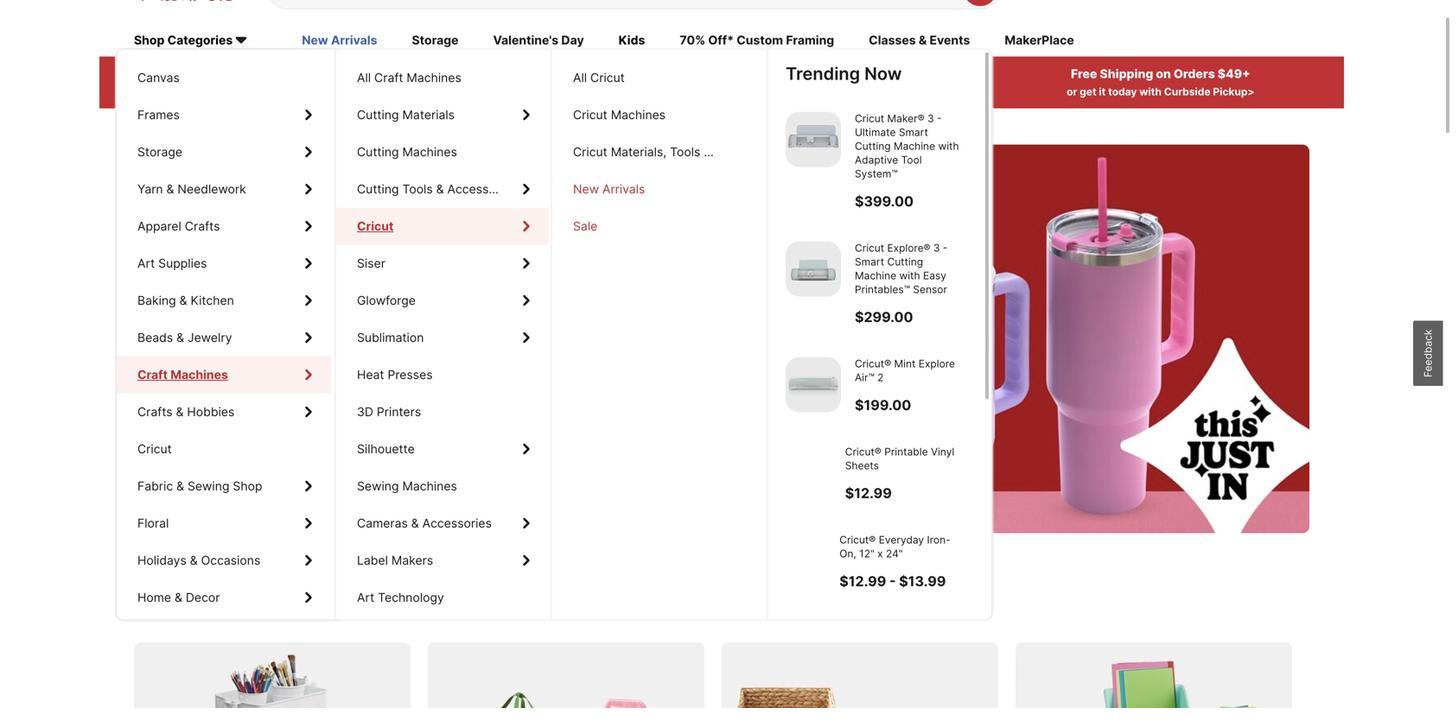 Task type: vqa. For each thing, say whether or not it's contained in the screenshot.
Customize Your Tumbler To Match Your Style.
yes



Task type: locate. For each thing, give the bounding box(es) containing it.
craft machines link for shop categories
[[117, 357, 331, 394]]

machine up tool
[[894, 140, 935, 153]]

0 horizontal spatial -
[[890, 574, 896, 590]]

machines for craft machines link associated with storage
[[170, 368, 225, 383]]

vinyl
[[931, 446, 955, 459]]

fabric for 70% off* custom framing
[[137, 479, 173, 494]]

all right off
[[240, 67, 256, 81]]

fabric for shop categories
[[137, 479, 173, 494]]

hobbies for valentine's day
[[187, 405, 235, 420]]

new up sale
[[573, 182, 599, 197]]

all up apply>
[[357, 70, 371, 85]]

70% off* custom framing link
[[680, 32, 834, 51]]

3 inside cricut explore® 3 - smart cutting machine with easy printables™ sensor
[[934, 242, 940, 255]]

1 vertical spatial 3
[[934, 242, 940, 255]]

craft machines link for 70% off* custom framing
[[117, 357, 331, 394]]

tumbler down sublimation
[[327, 350, 405, 377]]

smart up printables™ on the top right of the page
[[855, 256, 884, 268]]

1 vertical spatial smart
[[855, 256, 884, 268]]

cricut machines link
[[552, 96, 765, 134]]

cricut® inside cricut® mint explore air™ 2
[[855, 358, 891, 370]]

sewing inside "link"
[[357, 479, 399, 494]]

$20!
[[360, 285, 448, 338]]

holidays & occasions for classes & events
[[137, 554, 260, 568]]

cutting down cutting materials in the left of the page
[[357, 145, 399, 160]]

beads & jewelry link for classes & events
[[117, 319, 331, 357]]

1 horizontal spatial on
[[1156, 67, 1171, 81]]

$12.99 down sheets
[[845, 485, 892, 502]]

0 vertical spatial cricut®
[[855, 358, 891, 370]]

holidays & occasions
[[137, 554, 260, 568], [137, 554, 260, 568], [137, 554, 260, 568], [137, 554, 260, 568], [137, 554, 260, 568], [137, 554, 260, 568], [137, 554, 260, 568], [137, 554, 260, 568]]

and
[[704, 145, 725, 160]]

glowforge link
[[336, 282, 549, 319]]

item undefined image
[[786, 112, 841, 167], [786, 242, 841, 297], [786, 357, 841, 413]]

for up customize on the left of the page
[[169, 285, 225, 338]]

1 vertical spatial new arrivals
[[573, 182, 645, 197]]

three water hyacinth baskets in white, brown and tan image
[[722, 643, 999, 709]]

jewelry for kids
[[188, 331, 232, 345]]

kitchen for valentine's day
[[191, 294, 234, 308]]

1 vertical spatial tumbler
[[327, 350, 405, 377]]

cricut®
[[855, 358, 891, 370], [845, 446, 882, 459], [840, 534, 876, 547]]

cutting inside "link"
[[357, 108, 399, 122]]

all cricut
[[573, 70, 625, 85]]

1 horizontal spatial all
[[357, 70, 371, 85]]

supplies for classes & events
[[158, 256, 207, 271]]

silhouette
[[357, 442, 415, 457]]

style.
[[552, 350, 606, 377]]

sewing machines
[[357, 479, 457, 494]]

2 item undefined image from the top
[[786, 242, 841, 297]]

crafts & hobbies for kids
[[137, 405, 235, 420]]

on right save
[[188, 594, 214, 620]]

0 vertical spatial smart
[[899, 126, 928, 139]]

shop for classes & events
[[233, 479, 262, 494]]

accessories down cutting machines link
[[447, 182, 517, 197]]

1 vertical spatial $12.99
[[840, 574, 886, 590]]

cutting down ultimate
[[855, 140, 891, 153]]

x
[[878, 548, 883, 561]]

canvas for classes & events
[[137, 70, 180, 85]]

0 horizontal spatial arrivals
[[331, 33, 377, 48]]

your left siser
[[251, 237, 339, 290]]

1 vertical spatial on
[[188, 594, 214, 620]]

new arrivals link
[[302, 32, 377, 51], [552, 171, 765, 208]]

shop for storage
[[233, 479, 262, 494]]

sewing for new arrivals
[[188, 479, 230, 494]]

apparel
[[137, 219, 181, 234], [137, 219, 181, 234], [137, 219, 181, 234], [137, 219, 181, 234], [137, 219, 181, 234], [137, 219, 181, 234], [137, 219, 181, 234], [137, 219, 181, 234]]

baking & kitchen link
[[117, 282, 331, 319], [117, 282, 331, 319], [117, 282, 331, 319], [117, 282, 331, 319], [117, 282, 331, 319], [117, 282, 331, 319], [117, 282, 331, 319], [117, 282, 331, 319]]

smart
[[899, 126, 928, 139], [855, 256, 884, 268]]

customize your tumbler to match your style.
[[169, 350, 606, 377]]

$299.00
[[855, 309, 913, 326]]

frames link for 70% off* custom framing
[[117, 96, 331, 134]]

machine inside cricut maker® 3 - ultimate smart cutting machine with adaptive tool system™
[[894, 140, 935, 153]]

- up easy
[[943, 242, 948, 255]]

2 vertical spatial -
[[890, 574, 896, 590]]

3 item undefined image from the top
[[786, 357, 841, 413]]

0 horizontal spatial new
[[302, 33, 328, 48]]

1 horizontal spatial new arrivals link
[[552, 171, 765, 208]]

frames for valentine's day
[[137, 108, 180, 122]]

holidays
[[137, 554, 187, 568], [137, 554, 187, 568], [137, 554, 187, 568], [137, 554, 187, 568], [137, 554, 187, 568], [137, 554, 187, 568], [137, 554, 187, 568], [137, 554, 187, 568]]

yarn & needlework link for storage
[[117, 171, 331, 208]]

0 vertical spatial for
[[169, 285, 225, 338]]

home & decor for new arrivals
[[137, 591, 220, 606]]

home for valentine's day
[[137, 591, 171, 606]]

your right the use
[[656, 86, 679, 98]]

0 vertical spatial tools
[[670, 145, 701, 160]]

kids link
[[619, 32, 645, 51]]

baking & kitchen link for shop categories
[[117, 282, 331, 319]]

2 horizontal spatial -
[[943, 242, 948, 255]]

arrivals for leftmost new arrivals link
[[331, 33, 377, 48]]

1 vertical spatial arrivals
[[603, 182, 645, 197]]

for down "label makers" on the bottom of page
[[389, 594, 418, 620]]

here
[[516, 237, 604, 290]]

beads for 70% off* custom framing
[[137, 331, 173, 345]]

kitchen for storage
[[191, 294, 234, 308]]

all for all craft machines
[[357, 70, 371, 85]]

0 vertical spatial on
[[1156, 67, 1171, 81]]

machines for cricut machines link
[[611, 108, 666, 122]]

yarn for new arrivals
[[137, 182, 163, 197]]

$12.99 down 12"
[[840, 574, 886, 590]]

craft for storage
[[137, 368, 166, 383]]

craft machines link for storage
[[117, 357, 331, 394]]

apparel crafts link for classes & events
[[117, 208, 331, 245]]

1 vertical spatial -
[[943, 242, 948, 255]]

holidays & occasions link for 70% off* custom framing
[[117, 543, 331, 580]]

1 horizontal spatial -
[[937, 112, 942, 125]]

fabric & sewing shop link
[[117, 468, 331, 505], [117, 468, 331, 505], [117, 468, 331, 505], [117, 468, 331, 505], [117, 468, 331, 505], [117, 468, 331, 505], [117, 468, 331, 505], [117, 468, 331, 505]]

cutting down apply>
[[357, 108, 399, 122]]

tool
[[901, 154, 922, 166]]

sewing for storage
[[188, 479, 230, 494]]

crafts & hobbies for classes & events
[[137, 405, 235, 420]]

cricut link for valentine's day
[[117, 431, 331, 468]]

yarn & needlework link for valentine's day
[[117, 171, 331, 208]]

- down 24"
[[890, 574, 896, 590]]

1 item undefined image from the top
[[786, 112, 841, 167]]

all up "when" in the top left of the page
[[573, 70, 587, 85]]

1 horizontal spatial smart
[[899, 126, 928, 139]]

cricut® inside cricut® everyday iron- on, 12" x 24"
[[840, 534, 876, 547]]

shop categories link
[[134, 32, 267, 51]]

cutting tools & accessories link
[[336, 171, 549, 208]]

0 horizontal spatial on
[[188, 594, 214, 620]]

apparel for valentine's day
[[137, 219, 181, 234]]

- inside cricut maker® 3 - ultimate smart cutting machine with adaptive tool system™
[[937, 112, 942, 125]]

cricut® inside cricut® printable vinyl sheets
[[845, 446, 882, 459]]

materials
[[402, 108, 455, 122]]

apply>
[[851, 86, 888, 98]]

everyday
[[879, 534, 924, 547]]

0 vertical spatial machine
[[894, 140, 935, 153]]

crafts & hobbies for new arrivals
[[137, 405, 235, 420]]

needlework
[[178, 182, 246, 197], [178, 182, 246, 197], [178, 182, 246, 197], [178, 182, 246, 197], [178, 182, 246, 197], [178, 182, 246, 197], [178, 182, 246, 197], [178, 182, 246, 197]]

on inside free shipping on orders $49+ or get it today with curbside pickup>
[[1156, 67, 1171, 81]]

1 horizontal spatial arrivals
[[603, 182, 645, 197]]

canvas
[[137, 70, 180, 85], [137, 70, 180, 85], [137, 70, 180, 85], [137, 70, 180, 85], [137, 70, 180, 85], [137, 70, 180, 85], [137, 70, 180, 85], [137, 70, 180, 85]]

2 vertical spatial cricut®
[[840, 534, 876, 547]]

under
[[235, 285, 350, 338]]

0 vertical spatial new arrivals link
[[302, 32, 377, 51]]

1 vertical spatial cricut®
[[845, 446, 882, 459]]

siser
[[357, 256, 386, 271]]

holidays & occasions for 70% off* custom framing
[[137, 554, 260, 568]]

-
[[937, 112, 942, 125], [943, 242, 948, 255], [890, 574, 896, 590]]

1 vertical spatial item undefined image
[[786, 242, 841, 297]]

cutting
[[357, 108, 399, 122], [855, 140, 891, 153], [357, 145, 399, 160], [357, 182, 399, 197], [887, 256, 923, 268]]

yarn & needlework link for kids
[[117, 171, 331, 208]]

0 vertical spatial 3
[[928, 112, 934, 125]]

crafts
[[185, 219, 220, 234], [185, 219, 220, 234], [185, 219, 220, 234], [185, 219, 220, 234], [185, 219, 220, 234], [185, 219, 220, 234], [185, 219, 220, 234], [185, 219, 220, 234], [137, 405, 173, 420], [137, 405, 173, 420], [137, 405, 173, 420], [137, 405, 173, 420], [137, 405, 173, 420], [137, 405, 173, 420], [137, 405, 173, 420], [137, 405, 173, 420]]

fabric for storage
[[137, 479, 173, 494]]

baking & kitchen link for kids
[[117, 282, 331, 319]]

frames for kids
[[137, 108, 180, 122]]

craft for new arrivals
[[137, 368, 166, 383]]

on up curbside
[[1156, 67, 1171, 81]]

art for valentine's day
[[137, 256, 155, 271]]

baking & kitchen
[[137, 294, 234, 308], [137, 294, 234, 308], [137, 294, 234, 308], [137, 294, 234, 308], [137, 294, 234, 308], [137, 294, 234, 308], [137, 294, 234, 308], [137, 294, 234, 308]]

0 vertical spatial new arrivals
[[302, 33, 377, 48]]

new arrivals link up price
[[302, 32, 377, 51]]

yarn & needlework for storage
[[137, 182, 246, 197]]

1 vertical spatial new
[[573, 182, 599, 197]]

cricut® up 12"
[[840, 534, 876, 547]]

baking & kitchen link for 70% off* custom framing
[[117, 282, 331, 319]]

new arrivals link down materials,
[[552, 171, 765, 208]]

3d printers link
[[336, 394, 549, 431]]

0 vertical spatial tumbler
[[350, 237, 506, 290]]

cricut link for storage
[[117, 431, 331, 468]]

0 vertical spatial $12.99
[[845, 485, 892, 502]]

tumbler up glowforge
[[350, 237, 506, 290]]

arrivals up 'purchases'
[[331, 33, 377, 48]]

0 vertical spatial -
[[937, 112, 942, 125]]

art supplies link for 70% off* custom framing
[[117, 245, 331, 282]]

printable
[[885, 446, 928, 459]]

occasions for kids
[[201, 554, 260, 568]]

customize
[[169, 350, 273, 377]]

storage link for shop categories
[[117, 134, 331, 171]]

your inside get your tumbler here ... for under $20!
[[251, 237, 339, 290]]

- right maker®
[[937, 112, 942, 125]]

0 horizontal spatial tools
[[402, 182, 433, 197]]

arrivals down materials,
[[603, 182, 645, 197]]

item undefined image left the air™
[[786, 357, 841, 413]]

0 horizontal spatial all
[[240, 67, 256, 81]]

cricut® up sheets
[[845, 446, 882, 459]]

home for kids
[[137, 591, 171, 606]]

item undefined image left printables™ on the top right of the page
[[786, 242, 841, 297]]

all cricut link
[[552, 59, 765, 96]]

beads for new arrivals
[[137, 331, 173, 345]]

your left style.
[[502, 350, 547, 377]]

0 vertical spatial item undefined image
[[786, 112, 841, 167]]

floral for 70% off* custom framing
[[137, 517, 169, 531]]

storage link for valentine's day
[[117, 134, 331, 171]]

cutting inside cricut maker® 3 - ultimate smart cutting machine with adaptive tool system™
[[855, 140, 891, 153]]

art supplies link for valentine's day
[[117, 245, 331, 282]]

cutting down cutting machines
[[357, 182, 399, 197]]

hobbies for kids
[[187, 405, 235, 420]]

item undefined image down details
[[786, 112, 841, 167]]

1 horizontal spatial new
[[573, 182, 599, 197]]

shop
[[134, 33, 165, 48], [189, 411, 219, 427], [233, 479, 262, 494], [233, 479, 262, 494], [233, 479, 262, 494], [233, 479, 262, 494], [233, 479, 262, 494], [233, 479, 262, 494], [233, 479, 262, 494], [233, 479, 262, 494]]

yarn & needlework link for new arrivals
[[117, 171, 331, 208]]

adaptive
[[855, 154, 899, 166]]

beads & jewelry for new arrivals
[[137, 331, 232, 345]]

0 horizontal spatial new arrivals
[[302, 33, 377, 48]]

2 horizontal spatial all
[[573, 70, 587, 85]]

3
[[928, 112, 934, 125], [934, 242, 940, 255]]

with inside free shipping on orders $49+ or get it today with curbside pickup>
[[1140, 86, 1162, 98]]

beads & jewelry link for new arrivals
[[117, 319, 331, 357]]

beads for classes & events
[[137, 331, 173, 345]]

art supplies link for kids
[[117, 245, 331, 282]]

holidays for classes & events
[[137, 554, 187, 568]]

1 horizontal spatial for
[[389, 594, 418, 620]]

beads
[[137, 331, 173, 345], [137, 331, 173, 345], [137, 331, 173, 345], [137, 331, 173, 345], [137, 331, 173, 345], [137, 331, 173, 345], [137, 331, 173, 345], [137, 331, 173, 345]]

jewelry for storage
[[188, 331, 232, 345]]

accessories up label makers link in the left of the page
[[422, 517, 492, 531]]

label makers
[[357, 554, 433, 568]]

art technology
[[357, 591, 444, 606]]

credit
[[736, 86, 767, 98]]

- inside cricut explore® 3 - smart cutting machine with easy printables™ sensor
[[943, 242, 948, 255]]

fabric & sewing shop
[[137, 479, 262, 494], [137, 479, 262, 494], [137, 479, 262, 494], [137, 479, 262, 494], [137, 479, 262, 494], [137, 479, 262, 494], [137, 479, 262, 494], [137, 479, 262, 494]]

yarn
[[137, 182, 163, 197], [137, 182, 163, 197], [137, 182, 163, 197], [137, 182, 163, 197], [137, 182, 163, 197], [137, 182, 163, 197], [137, 182, 163, 197], [137, 182, 163, 197]]

off
[[218, 67, 237, 81]]

exclusions
[[308, 86, 363, 98]]

yarn for valentine's day
[[137, 182, 163, 197]]

$12.99
[[845, 485, 892, 502], [840, 574, 886, 590]]

decor
[[186, 591, 220, 606], [186, 591, 220, 606], [186, 591, 220, 606], [186, 591, 220, 606], [186, 591, 220, 606], [186, 591, 220, 606], [186, 591, 220, 606], [186, 591, 220, 606]]

machines for craft machines link associated with classes & events
[[170, 368, 225, 383]]

cutting down explore® in the top right of the page
[[887, 256, 923, 268]]

0 vertical spatial arrivals
[[331, 33, 377, 48]]

new arrivals up price
[[302, 33, 377, 48]]

sewing machines link
[[336, 468, 549, 505]]

0 horizontal spatial smart
[[855, 256, 884, 268]]

craft for 70% off* custom framing
[[137, 368, 166, 383]]

machine inside cricut explore® 3 - smart cutting machine with easy printables™ sensor
[[855, 270, 897, 282]]

1 vertical spatial machine
[[855, 270, 897, 282]]

machines for craft machines link related to kids
[[170, 368, 225, 383]]

new up price
[[302, 33, 328, 48]]

3 inside cricut maker® 3 - ultimate smart cutting machine with adaptive tool system™
[[928, 112, 934, 125]]

3 up easy
[[934, 242, 940, 255]]

blue, pink, and purple tumblers on red background image
[[134, 145, 1310, 534]]

tools
[[670, 145, 701, 160], [402, 182, 433, 197]]

apparel crafts for storage
[[137, 219, 220, 234]]

machine up printables™ on the top right of the page
[[855, 270, 897, 282]]

makerplace link
[[1005, 32, 1074, 51]]

yarn & needlework link for shop categories
[[117, 171, 331, 208]]

apply>
[[366, 86, 401, 98]]

cricut inside cricut maker® 3 - ultimate smart cutting machine with adaptive tool system™
[[855, 112, 884, 125]]

new arrivals up sale
[[573, 182, 645, 197]]

beads & jewelry
[[137, 331, 232, 345], [137, 331, 232, 345], [137, 331, 232, 345], [137, 331, 232, 345], [137, 331, 232, 345], [137, 331, 232, 345], [137, 331, 232, 345], [137, 331, 232, 345]]

2 vertical spatial item undefined image
[[786, 357, 841, 413]]

cricut® up 2
[[855, 358, 891, 370]]

crafts & hobbies link for kids
[[117, 394, 331, 431]]

art supplies link for storage
[[117, 245, 331, 282]]

printers
[[377, 405, 421, 420]]

tools down cutting machines
[[402, 182, 433, 197]]

holiday storage containers image
[[428, 643, 705, 709]]

smart down maker®
[[899, 126, 928, 139]]

accessories right and at the left top of the page
[[729, 145, 798, 160]]

tools left and at the left top of the page
[[670, 145, 701, 160]]

yarn & needlework for valentine's day
[[137, 182, 246, 197]]

system™
[[855, 168, 898, 180]]

frames link
[[117, 96, 331, 134], [117, 96, 331, 134], [117, 96, 331, 134], [117, 96, 331, 134], [117, 96, 331, 134], [117, 96, 331, 134], [117, 96, 331, 134], [117, 96, 331, 134]]

for
[[169, 285, 225, 338], [389, 594, 418, 620]]

canvas link for valentine's day
[[117, 59, 331, 96]]

home & decor link
[[117, 580, 331, 617], [117, 580, 331, 617], [117, 580, 331, 617], [117, 580, 331, 617], [117, 580, 331, 617], [117, 580, 331, 617], [117, 580, 331, 617], [117, 580, 331, 617]]

machines inside "link"
[[402, 479, 457, 494]]

craft machines for valentine's day
[[137, 368, 225, 383]]

2 vertical spatial accessories
[[422, 517, 492, 531]]

cameras & accessories
[[357, 517, 492, 531]]

jewelry
[[188, 331, 232, 345], [188, 331, 232, 345], [188, 331, 232, 345], [188, 331, 232, 345], [188, 331, 232, 345], [188, 331, 232, 345], [188, 331, 232, 345], [188, 331, 232, 345]]

tumbler inside get your tumbler here ... for under $20!
[[350, 237, 506, 290]]

3 right maker®
[[928, 112, 934, 125]]

decor for kids
[[186, 591, 220, 606]]

cricut link
[[336, 208, 549, 245], [117, 431, 331, 468], [117, 431, 331, 468], [117, 431, 331, 468], [117, 431, 331, 468], [117, 431, 331, 468], [117, 431, 331, 468], [117, 431, 331, 468], [117, 431, 331, 468]]

your
[[656, 86, 679, 98], [251, 237, 339, 290], [278, 350, 322, 377], [502, 350, 547, 377]]

apparel crafts for new arrivals
[[137, 219, 220, 234]]

fabric for classes & events
[[137, 479, 173, 494]]

3d
[[357, 405, 373, 420]]

floral
[[137, 517, 169, 531], [137, 517, 169, 531], [137, 517, 169, 531], [137, 517, 169, 531], [137, 517, 169, 531], [137, 517, 169, 531], [137, 517, 169, 531], [137, 517, 169, 531]]

3d printers
[[357, 405, 421, 420]]

1 horizontal spatial tools
[[670, 145, 701, 160]]

art for shop categories
[[137, 256, 155, 271]]

0 horizontal spatial for
[[169, 285, 225, 338]]

floral link
[[117, 505, 331, 543], [117, 505, 331, 543], [117, 505, 331, 543], [117, 505, 331, 543], [117, 505, 331, 543], [117, 505, 331, 543], [117, 505, 331, 543], [117, 505, 331, 543]]



Task type: describe. For each thing, give the bounding box(es) containing it.
canvas for new arrivals
[[137, 70, 180, 85]]

20%
[[189, 67, 216, 81]]

machines for craft machines link corresponding to shop categories
[[170, 368, 225, 383]]

canvas for 70% off* custom framing
[[137, 70, 180, 85]]

holidays for valentine's day
[[137, 554, 187, 568]]

holidays & occasions link for valentine's day
[[117, 543, 331, 580]]

apparel crafts for valentine's day
[[137, 219, 220, 234]]

shop for valentine's day
[[233, 479, 262, 494]]

frames for storage
[[137, 108, 180, 122]]

code
[[218, 86, 243, 98]]

heat presses link
[[336, 357, 549, 394]]

with inside "20% off all regular price purchases with code daily23us. exclusions apply>"
[[193, 86, 215, 98]]

fabric for kids
[[137, 479, 173, 494]]

ultimate
[[855, 126, 896, 139]]

tumblers
[[221, 411, 275, 427]]

classes & events
[[869, 33, 970, 48]]

beads & jewelry link for shop categories
[[117, 319, 331, 357]]

use
[[635, 86, 653, 98]]

home & decor link for shop categories
[[117, 580, 331, 617]]

beads & jewelry link for valentine's day
[[117, 319, 331, 357]]

cutting tools & accessories
[[357, 182, 517, 197]]

every
[[422, 594, 480, 620]]

3 for $399.00
[[928, 112, 934, 125]]

craft for valentine's day
[[137, 368, 166, 383]]

baking & kitchen link for classes & events
[[117, 282, 331, 319]]

match
[[436, 350, 497, 377]]

70%
[[680, 33, 706, 48]]

fabric & sewing shop link for new arrivals
[[117, 468, 331, 505]]

crafts & hobbies link for valentine's day
[[117, 394, 331, 431]]

cricut materials, tools and accessories link
[[552, 134, 798, 171]]

your down under
[[278, 350, 322, 377]]

explore®
[[887, 242, 931, 255]]

with inside cricut maker® 3 - ultimate smart cutting machine with adaptive tool system™
[[938, 140, 959, 153]]

canvas link for new arrivals
[[117, 59, 331, 96]]

on,
[[840, 548, 857, 561]]

2
[[878, 372, 884, 384]]

home & decor link for kids
[[117, 580, 331, 617]]

crafts & hobbies for valentine's day
[[137, 405, 235, 420]]

12"
[[859, 548, 875, 561]]

shop tumblers
[[189, 411, 275, 427]]

art for storage
[[137, 256, 155, 271]]

beads for kids
[[137, 331, 173, 345]]

holidays for 70% off* custom framing
[[137, 554, 187, 568]]

all inside "20% off all regular price purchases with code daily23us. exclusions apply>"
[[240, 67, 256, 81]]

beads & jewelry for storage
[[137, 331, 232, 345]]

card.³
[[770, 86, 802, 98]]

when
[[583, 86, 611, 98]]

cricut materials, tools and accessories
[[573, 145, 798, 160]]

1 vertical spatial tools
[[402, 182, 433, 197]]

baking & kitchen for 70% off* custom framing
[[137, 294, 234, 308]]

daily23us.
[[245, 86, 306, 98]]

yarn for shop categories
[[137, 182, 163, 197]]

shipping
[[1100, 67, 1154, 81]]

crafts & hobbies link for new arrivals
[[117, 394, 331, 431]]

sale link
[[552, 208, 765, 245]]

mint
[[894, 358, 916, 370]]

cricut link for classes & events
[[117, 431, 331, 468]]

cutting for cutting materials
[[357, 108, 399, 122]]

classes
[[869, 33, 916, 48]]

cricut machines
[[573, 108, 666, 122]]

canvas link for classes & events
[[117, 59, 331, 96]]

9%
[[707, 67, 726, 81]]

jewelry for valentine's day
[[188, 331, 232, 345]]

makerplace
[[1005, 33, 1074, 48]]

sewing for kids
[[188, 479, 230, 494]]

hobbies for classes & events
[[187, 405, 235, 420]]

shop for new arrivals
[[233, 479, 262, 494]]

shop for kids
[[233, 479, 262, 494]]

in
[[729, 67, 740, 81]]

holidays & occasions for new arrivals
[[137, 554, 260, 568]]

frames for new arrivals
[[137, 108, 180, 122]]

home & decor for 70% off* custom framing
[[137, 591, 220, 606]]

glowforge
[[357, 294, 416, 308]]

creative
[[219, 594, 301, 620]]

cutting materials link
[[336, 96, 549, 134]]

now
[[865, 63, 902, 84]]

sublimation link
[[336, 319, 549, 357]]

home & decor link for classes & events
[[117, 580, 331, 617]]

$13.99
[[899, 574, 946, 590]]

fabric & sewing shop link for kids
[[117, 468, 331, 505]]

occasions for classes & events
[[201, 554, 260, 568]]

yarn for 70% off* custom framing
[[137, 182, 163, 197]]

technology
[[378, 591, 444, 606]]

0 horizontal spatial new arrivals link
[[302, 32, 377, 51]]

white rolling cart with art supplies image
[[134, 643, 411, 709]]

cutting inside cricut explore® 3 - smart cutting machine with easy printables™ sensor
[[887, 256, 923, 268]]

explore
[[919, 358, 955, 370]]

$12.99 for $12.99
[[845, 485, 892, 502]]

canvas for kids
[[137, 70, 180, 85]]

label makers link
[[336, 543, 549, 580]]

frames link for valentine's day
[[117, 96, 331, 134]]

fabric & sewing shop link for 70% off* custom framing
[[117, 468, 331, 505]]

holidays & occasions link for kids
[[117, 543, 331, 580]]

regular
[[259, 67, 305, 81]]

supplies for 70% off* custom framing
[[158, 256, 207, 271]]

1 vertical spatial accessories
[[447, 182, 517, 197]]

apparel crafts link for new arrivals
[[117, 208, 331, 245]]

home & decor for storage
[[137, 591, 220, 606]]

earn 9% in rewards when you use your michaels™ credit card.³ details & apply>
[[583, 67, 888, 98]]

& inside earn 9% in rewards when you use your michaels™ credit card.³ details & apply>
[[842, 86, 849, 98]]

rewards
[[742, 67, 794, 81]]

tumbler for here
[[350, 237, 506, 290]]

needlework for kids
[[178, 182, 246, 197]]

$12.99 for $12.99 - $13.99
[[840, 574, 886, 590]]

your inside earn 9% in rewards when you use your michaels™ credit card.³ details & apply>
[[656, 86, 679, 98]]

shop for 70% off* custom framing
[[233, 479, 262, 494]]

beads & jewelry for 70% off* custom framing
[[137, 331, 232, 345]]

makers
[[392, 554, 433, 568]]

valentine's day link
[[493, 32, 584, 51]]

for inside get your tumbler here ... for under $20!
[[169, 285, 225, 338]]

sheets
[[845, 460, 879, 472]]

free
[[1071, 67, 1097, 81]]

kitchen for 70% off* custom framing
[[191, 294, 234, 308]]

cricut explore® 3 - smart cutting machine with easy printables™ sensor
[[855, 242, 948, 296]]

sewing for shop categories
[[188, 479, 230, 494]]

price
[[308, 67, 339, 81]]

frames link for new arrivals
[[117, 96, 331, 134]]

cricut link for 70% off* custom framing
[[117, 431, 331, 468]]

maker®
[[887, 112, 925, 125]]

machines for the sewing machines "link"
[[402, 479, 457, 494]]

iron-
[[927, 534, 951, 547]]

holidays & occasions link for storage
[[117, 543, 331, 580]]

materials,
[[611, 145, 667, 160]]

supplies for shop categories
[[158, 256, 207, 271]]

1 vertical spatial for
[[389, 594, 418, 620]]

holidays for shop categories
[[137, 554, 187, 568]]

occasions for storage
[[201, 554, 260, 568]]

to
[[410, 350, 430, 377]]

storage for classes & events
[[137, 145, 182, 160]]

purchases
[[341, 67, 405, 81]]

$399.00
[[855, 193, 914, 210]]

machines for craft machines link for valentine's day
[[170, 368, 225, 383]]

1 horizontal spatial new arrivals
[[573, 182, 645, 197]]

smart inside cricut explore® 3 - smart cutting machine with easy printables™ sensor
[[855, 256, 884, 268]]

heat
[[357, 368, 384, 383]]

craft machines for new arrivals
[[137, 368, 225, 383]]

sale
[[573, 219, 598, 234]]

trending now
[[786, 63, 902, 84]]

art supplies link for classes & events
[[117, 245, 331, 282]]

storage
[[306, 594, 384, 620]]

off*
[[708, 33, 734, 48]]

jewelry for shop categories
[[188, 331, 232, 345]]

with inside cricut explore® 3 - smart cutting machine with easy printables™ sensor
[[900, 270, 920, 282]]

art supplies for new arrivals
[[137, 256, 207, 271]]

kitchen for new arrivals
[[191, 294, 234, 308]]

storage link for 70% off* custom framing
[[117, 134, 331, 171]]

colorful plastic storage bins image
[[1016, 643, 1292, 709]]

you
[[614, 86, 633, 98]]

$199.00
[[855, 397, 911, 414]]

label
[[357, 554, 388, 568]]

hobbies for shop categories
[[187, 405, 235, 420]]

craft machines link for classes & events
[[117, 357, 331, 394]]

cricut inside cricut explore® 3 - smart cutting machine with easy printables™ sensor
[[855, 242, 884, 255]]

shop tumblers button
[[169, 398, 295, 440]]

20% off all regular price purchases with code daily23us. exclusions apply>
[[189, 67, 405, 98]]

smart inside cricut maker® 3 - ultimate smart cutting machine with adaptive tool system™
[[899, 126, 928, 139]]

1 vertical spatial new arrivals link
[[552, 171, 765, 208]]

cricut® for $199.00
[[855, 358, 891, 370]]

supplies for valentine's day
[[158, 256, 207, 271]]

fabric & sewing shop for new arrivals
[[137, 479, 262, 494]]

apparel crafts link for kids
[[117, 208, 331, 245]]

jewelry for classes & events
[[188, 331, 232, 345]]

space.
[[484, 594, 552, 620]]

70% off* custom framing
[[680, 33, 834, 48]]

get your tumbler here ... for under $20!
[[169, 237, 654, 338]]

details
[[804, 86, 840, 98]]

craft for kids
[[137, 368, 166, 383]]

storage for 70% off* custom framing
[[137, 145, 182, 160]]

trending
[[786, 63, 860, 84]]

art supplies for storage
[[137, 256, 207, 271]]

machines for cutting machines link
[[402, 145, 457, 160]]

0 vertical spatial accessories
[[729, 145, 798, 160]]

categories
[[167, 33, 233, 48]]

occasions for new arrivals
[[201, 554, 260, 568]]

shop inside button
[[189, 411, 219, 427]]

occasions for shop categories
[[201, 554, 260, 568]]

supplies for storage
[[158, 256, 207, 271]]

heat presses
[[357, 368, 433, 383]]

0 vertical spatial new
[[302, 33, 328, 48]]

cutting machines
[[357, 145, 457, 160]]

cricut® everyday iron- on, 12" x 24"
[[840, 534, 951, 561]]

framing
[[786, 33, 834, 48]]

custom
[[737, 33, 783, 48]]

save
[[134, 594, 183, 620]]

frames link for storage
[[117, 96, 331, 134]]

baking for 70% off* custom framing
[[137, 294, 176, 308]]

craft machines for classes & events
[[137, 368, 225, 383]]

apparel for classes & events
[[137, 219, 181, 234]]

...
[[614, 237, 654, 290]]

classes & events link
[[869, 32, 970, 51]]

art technology link
[[336, 580, 549, 617]]

canvas link for shop categories
[[117, 59, 331, 96]]

cameras
[[357, 517, 408, 531]]

frames for shop categories
[[137, 108, 180, 122]]

save on creative storage for every space.
[[134, 594, 552, 620]]

events
[[930, 33, 970, 48]]



